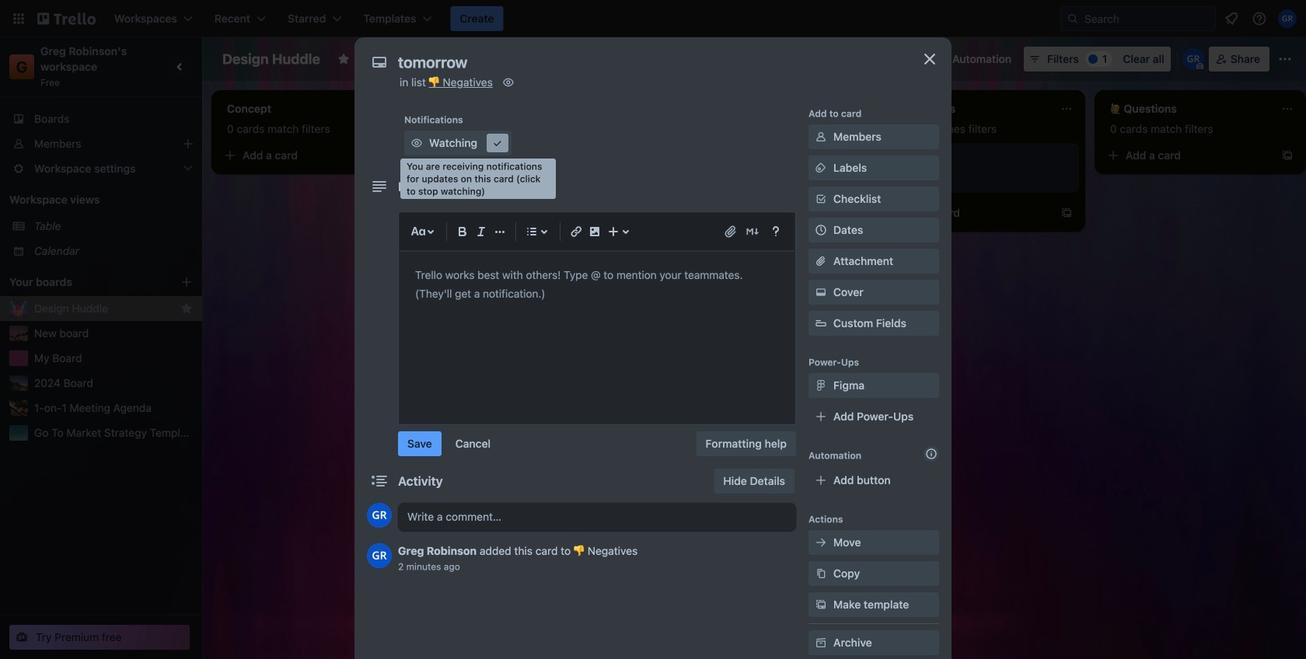 Task type: locate. For each thing, give the bounding box(es) containing it.
0 vertical spatial greg robinson (gregrobinson96) image
[[1183, 48, 1205, 70]]

more formatting image
[[491, 222, 509, 241]]

link ⌘k image
[[567, 222, 586, 241]]

editor toolbar
[[406, 219, 789, 244]]

None text field
[[390, 48, 904, 76]]

greg robinson (gregrobinson96) image
[[1183, 48, 1205, 70], [367, 503, 392, 528]]

search image
[[1067, 12, 1080, 25]]

sm image
[[931, 47, 953, 68], [490, 135, 506, 151], [814, 285, 829, 300], [814, 566, 829, 582]]

show menu image
[[1278, 51, 1294, 67]]

Main content area, start typing to enter text. text field
[[415, 266, 779, 303]]

sm image
[[501, 75, 516, 90], [814, 129, 829, 145], [409, 135, 425, 151], [814, 160, 829, 176], [814, 378, 829, 394], [814, 535, 829, 551], [814, 597, 829, 613], [814, 636, 829, 651]]

1 horizontal spatial greg robinson (gregrobinson96) image
[[1279, 9, 1297, 28]]

starred icon image
[[180, 303, 193, 315]]

create from template… image
[[398, 149, 411, 162], [840, 149, 853, 162], [1282, 149, 1294, 162], [1061, 207, 1073, 219]]

greg robinson (gregrobinson96) image
[[1279, 9, 1297, 28], [367, 544, 392, 569]]

1 vertical spatial greg robinson (gregrobinson96) image
[[367, 503, 392, 528]]

image image
[[586, 222, 604, 241]]

0 vertical spatial greg robinson (gregrobinson96) image
[[1279, 9, 1297, 28]]

view markdown image
[[745, 224, 761, 240]]

close dialog image
[[921, 50, 940, 68]]

star or unstar board image
[[337, 53, 350, 65]]

open information menu image
[[1252, 11, 1268, 26]]

open help dialog image
[[767, 222, 786, 241]]

greg robinson (gregrobinson96) image inside primary element
[[1279, 9, 1297, 28]]

lists image
[[523, 222, 541, 241]]

bold ⌘b image
[[453, 222, 472, 241]]

0 horizontal spatial greg robinson (gregrobinson96) image
[[367, 544, 392, 569]]



Task type: vqa. For each thing, say whether or not it's contained in the screenshot.
Christina Overa (christinaovera) image
no



Task type: describe. For each thing, give the bounding box(es) containing it.
1 horizontal spatial greg robinson (gregrobinson96) image
[[1183, 48, 1205, 70]]

Board name text field
[[215, 47, 328, 72]]

Write a comment text field
[[398, 503, 797, 531]]

attach and insert link image
[[723, 224, 739, 240]]

Search field
[[1080, 8, 1216, 30]]

primary element
[[0, 0, 1307, 37]]

your boards with 6 items element
[[9, 273, 157, 292]]

add board image
[[180, 276, 193, 289]]

1 vertical spatial greg robinson (gregrobinson96) image
[[367, 544, 392, 569]]

0 horizontal spatial greg robinson (gregrobinson96) image
[[367, 503, 392, 528]]

0 notifications image
[[1223, 9, 1241, 28]]

italic ⌘i image
[[472, 222, 491, 241]]

text formatting group
[[453, 222, 509, 241]]

text styles image
[[409, 222, 428, 241]]



